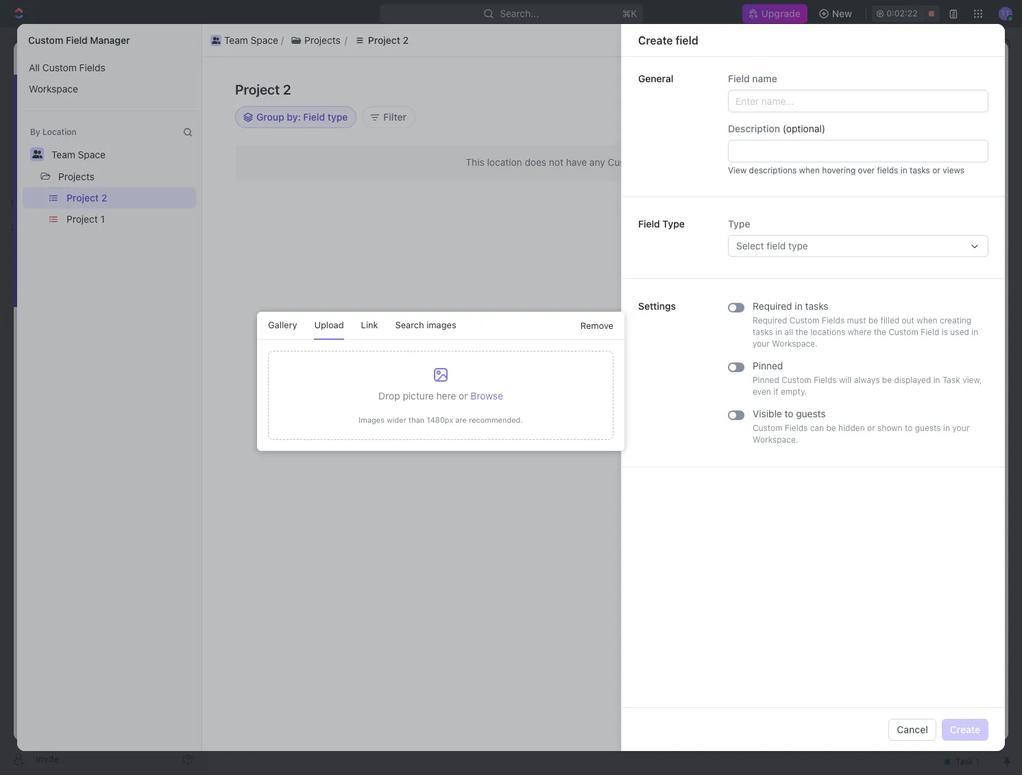 Task type: vqa. For each thing, say whether or not it's contained in the screenshot.
blog,
no



Task type: describe. For each thing, give the bounding box(es) containing it.
assigned to
[[256, 421, 310, 433]]

added watcher:
[[739, 174, 804, 184]]

created
[[757, 52, 788, 62]]

hidden
[[839, 423, 865, 433]]

create for new
[[891, 84, 921, 95]]

2 from from the top
[[786, 207, 804, 217]]

watcher:
[[768, 174, 802, 184]]

cover
[[591, 285, 616, 296]]

workspace button
[[23, 78, 196, 99]]

all custom fields button
[[23, 57, 196, 78]]

view
[[728, 165, 747, 176]]

0 vertical spatial guests
[[796, 408, 826, 420]]

inbox link
[[5, 90, 199, 112]]

0 horizontal spatial team space button
[[45, 143, 112, 165]]

all
[[29, 62, 40, 73]]

3 changed from the top
[[724, 229, 757, 239]]

view descriptions when hovering over fields in tasks or views
[[728, 165, 965, 176]]

complete for 13
[[717, 240, 755, 250]]

1 changed from the top
[[724, 152, 757, 162]]

change cover button
[[546, 280, 625, 302]]

⌘k
[[622, 8, 637, 19]]

0 horizontal spatial field
[[676, 34, 698, 46]]

search...
[[500, 8, 539, 19]]

task inside button
[[944, 88, 965, 99]]

if
[[774, 387, 779, 397]]

1 from from the top
[[786, 152, 804, 162]]

general
[[638, 73, 674, 84]]

or for view
[[933, 165, 941, 176]]

3 mins from the top
[[929, 174, 947, 184]]

workspace. inside required in tasks required custom fields must be filled out when creating tasks in all the locations where the custom field is used in your workspace.
[[772, 339, 818, 349]]

1 horizontal spatial project 2 link
[[361, 36, 422, 52]]

5 mins from the top
[[929, 306, 947, 316]]

custom right any
[[608, 156, 642, 168]]

1 horizontal spatial projects button
[[284, 32, 347, 48]]

pinned pinned custom fields will always be displayed in task view, even if empty.
[[753, 360, 982, 397]]

cancel button
[[889, 719, 936, 741]]

Enter name... text field
[[728, 90, 989, 112]]

or for visible
[[867, 423, 875, 433]]

14 mins for changed status from
[[917, 152, 947, 162]]

location
[[43, 127, 77, 137]]

dashboards link
[[5, 136, 199, 158]]

create field
[[638, 34, 698, 46]]

descriptions
[[749, 165, 797, 176]]

create one button
[[676, 154, 742, 171]]

field for create new field
[[945, 84, 965, 95]]

link
[[361, 319, 378, 330]]

drop picture here or browse
[[379, 390, 503, 402]]

2 pinned from the top
[[753, 375, 779, 385]]

1 mins from the top
[[929, 130, 947, 141]]

list containing team space
[[208, 32, 978, 48]]

task sidebar content section
[[679, 75, 967, 741]]

6 mins from the top
[[929, 339, 947, 349]]

field type
[[638, 218, 685, 230]]

calendar link
[[347, 123, 391, 142]]

1480px
[[427, 415, 453, 424]]

14 for changed status from
[[917, 152, 926, 162]]

picture
[[403, 390, 434, 402]]

field up team space, , element
[[66, 34, 88, 46]]

created on nov 17
[[757, 52, 828, 62]]

project 1 button
[[60, 208, 196, 230]]

fields
[[877, 165, 898, 176]]

0 horizontal spatial or
[[459, 390, 468, 402]]

1 horizontal spatial tasks
[[805, 300, 829, 312]]

field name
[[728, 73, 777, 84]]

send button
[[913, 705, 952, 727]]

fields left 'create one' button
[[645, 156, 671, 168]]

required in tasks required custom fields must be filled out when creating tasks in all the locations where the custom field is used in your workspace.
[[753, 300, 979, 349]]

favorites
[[11, 199, 47, 209]]

workspace. inside visible to guests custom fields can be hidden or shown to guests in your workspace.
[[753, 435, 798, 445]]

2 mins from the top
[[929, 152, 947, 162]]

nov
[[802, 52, 817, 62]]

hovering
[[822, 165, 856, 176]]

by location
[[30, 127, 77, 137]]

0 horizontal spatial team space link
[[91, 51, 145, 63]]

views
[[943, 165, 965, 176]]

added tag power
[[721, 361, 789, 371]]

2 inside task sidebar content section
[[921, 361, 926, 371]]

2 vertical spatial complete
[[814, 339, 856, 349]]

view,
[[963, 375, 982, 385]]

/ project 2
[[200, 51, 248, 63]]

2 changed status from from the top
[[721, 207, 806, 217]]

are
[[455, 415, 467, 424]]

any
[[590, 156, 605, 168]]

gallery
[[268, 319, 297, 330]]

2 required from the top
[[753, 315, 787, 326]]

upload
[[314, 319, 344, 330]]

your inside required in tasks required custom fields must be filled out when creating tasks in all the locations where the custom field is used in your workspace.
[[753, 339, 770, 349]]

1 horizontal spatial /
[[291, 38, 293, 49]]

3 changed status from from the top
[[721, 229, 806, 239]]

must
[[847, 315, 866, 326]]

in progress for 12
[[814, 306, 863, 316]]

images
[[359, 415, 385, 424]]

all
[[785, 327, 793, 337]]

recommended.
[[469, 415, 523, 424]]

4 mins from the top
[[929, 229, 947, 239]]

change
[[554, 285, 589, 296]]

1 horizontal spatial team space button
[[208, 32, 281, 48]]

7 mins from the top
[[929, 361, 947, 371]]

added for watcher:
[[742, 174, 766, 184]]

0 horizontal spatial to do
[[254, 324, 281, 335]]

hide button
[[706, 158, 735, 174]]

fields inside pinned pinned custom fields will always be displayed in task view, even if empty.
[[814, 375, 837, 385]]

0 vertical spatial when
[[799, 165, 820, 176]]

eloisefrancis23@gmail.
[[804, 174, 898, 184]]

one
[[721, 157, 736, 167]]

created
[[724, 130, 753, 141]]

project 1
[[67, 213, 105, 225]]

2 the from the left
[[874, 327, 886, 337]]

share
[[842, 51, 868, 63]]

0 vertical spatial project 2 button
[[347, 32, 416, 48]]

Edit task name text field
[[60, 376, 625, 402]]

list containing all custom fields
[[17, 57, 202, 99]]

fields inside required in tasks required custom fields must be filled out when creating tasks in all the locations where the custom field is used in your workspace.
[[822, 315, 845, 326]]

field left name
[[728, 73, 750, 84]]

upgrade
[[761, 8, 801, 19]]

0 horizontal spatial project 2 button
[[60, 187, 196, 208]]

create new field
[[891, 84, 965, 95]]

hide
[[712, 160, 730, 171]]

dates
[[448, 421, 475, 433]]

existing
[[812, 84, 847, 95]]

create one
[[693, 157, 736, 167]]

1 changed status from from the top
[[721, 152, 806, 162]]

list containing project 2
[[17, 187, 202, 230]]

custom inside button
[[42, 62, 77, 73]]

user group image inside team space button
[[212, 37, 220, 44]]

creating
[[940, 315, 972, 326]]

4 changed status from from the top
[[721, 306, 806, 316]]

to do for 14
[[835, 152, 860, 162]]

send
[[921, 710, 944, 721]]

activity inside task sidebar navigation tab list
[[975, 108, 1001, 116]]

even
[[753, 387, 771, 397]]

your inside visible to guests custom fields can be hidden or shown to guests in your workspace.
[[953, 423, 970, 433]]

description
[[728, 123, 780, 134]]

projects inside list
[[304, 34, 341, 46]]

assigned
[[256, 421, 298, 433]]

by
[[30, 127, 40, 137]]

search for search
[[805, 126, 837, 138]]

description (optional)
[[728, 123, 825, 134]]

to complete for 12 mins
[[715, 306, 870, 327]]

4 changed from the top
[[724, 306, 757, 316]]

action items
[[186, 581, 250, 593]]

create for one
[[693, 157, 719, 167]]

1 the from the left
[[796, 327, 808, 337]]

assignees button
[[554, 158, 618, 174]]

when inside required in tasks required custom fields must be filled out when creating tasks in all the locations where the custom field is used in your workspace.
[[917, 315, 938, 326]]

projects link
[[296, 36, 353, 52]]

out
[[902, 315, 915, 326]]

create button
[[942, 719, 989, 741]]

new
[[832, 8, 852, 19]]

add existing field button
[[783, 79, 878, 101]]

power
[[765, 361, 789, 371]]

team space inside list
[[224, 34, 278, 46]]

3 14 mins from the top
[[917, 174, 947, 184]]

activity inside task sidebar content section
[[696, 88, 743, 104]]

0 horizontal spatial /
[[200, 51, 203, 63]]

on
[[790, 52, 800, 62]]

will
[[839, 375, 852, 385]]

12 for complete
[[917, 339, 926, 349]]

14 for created this task
[[917, 130, 926, 141]]

fields inside visible to guests custom fields can be hidden or shown to guests in your workspace.
[[785, 423, 808, 433]]

new
[[924, 84, 942, 95]]

manager
[[90, 34, 130, 46]]



Task type: locate. For each thing, give the bounding box(es) containing it.
2 vertical spatial tasks
[[753, 327, 773, 337]]

0 vertical spatial 12 mins
[[917, 306, 947, 316]]

2 to complete from the top
[[715, 306, 870, 327]]

change cover button
[[546, 280, 625, 302]]

create right cancel
[[950, 724, 980, 735]]

field
[[66, 34, 88, 46], [728, 73, 750, 84], [638, 218, 660, 230], [921, 327, 940, 337]]

be right can
[[826, 423, 836, 433]]

1 horizontal spatial do
[[849, 152, 860, 162]]

1 12 from the top
[[917, 306, 926, 316]]

1 horizontal spatial activity
[[975, 108, 1001, 116]]

board link
[[253, 123, 283, 142]]

search for search images
[[395, 319, 424, 330]]

mins right 13
[[929, 229, 947, 239]]

0 horizontal spatial guests
[[796, 408, 826, 420]]

task
[[772, 130, 788, 141]]

2 vertical spatial be
[[826, 423, 836, 433]]

1 vertical spatial list
[[17, 57, 202, 99]]

13 mins
[[917, 229, 947, 239]]

fields inside button
[[79, 62, 105, 73]]

field inside required in tasks required custom fields must be filled out when creating tasks in all the locations where the custom field is used in your workspace.
[[921, 327, 940, 337]]

1 horizontal spatial field
[[850, 84, 870, 95]]

docs
[[33, 118, 56, 130]]

0 horizontal spatial projects button
[[52, 165, 101, 187]]

custom inside visible to guests custom fields can be hidden or shown to guests in your workspace.
[[753, 423, 783, 433]]

0 vertical spatial progress
[[826, 229, 860, 239]]

None text field
[[728, 140, 989, 162]]

task left view, at top
[[943, 375, 960, 385]]

user group image
[[212, 37, 220, 44], [218, 40, 226, 47]]

12 mins down is
[[917, 339, 947, 349]]

1 vertical spatial activity
[[975, 108, 1001, 116]]

2 vertical spatial list
[[17, 187, 202, 230]]

create for field
[[638, 34, 673, 46]]

project
[[368, 34, 400, 46], [378, 38, 411, 49], [208, 51, 240, 63], [235, 82, 280, 97], [238, 82, 300, 104], [67, 192, 99, 204], [67, 213, 98, 225]]

remove
[[581, 320, 614, 331]]

mins right fields
[[929, 174, 947, 184]]

14 mins up search tasks... 'text box'
[[917, 130, 947, 141]]

custom down visible
[[753, 423, 783, 433]]

3 from from the top
[[786, 229, 804, 239]]

0 vertical spatial complete
[[717, 240, 755, 250]]

17
[[820, 52, 828, 62]]

1 vertical spatial be
[[882, 375, 892, 385]]

to complete up power on the right of page
[[715, 306, 870, 327]]

location
[[487, 156, 522, 168]]

2 vertical spatial 14 mins
[[917, 174, 947, 184]]

filled
[[881, 315, 900, 326]]

1 vertical spatial in progress
[[814, 306, 863, 316]]

the right all
[[796, 327, 808, 337]]

home link
[[5, 67, 199, 88]]

1 horizontal spatial your
[[953, 423, 970, 433]]

add task
[[923, 88, 965, 99]]

1 vertical spatial 12
[[917, 339, 926, 349]]

new button
[[813, 3, 861, 25]]

in progress down eloisefrancis23@gmail.
[[814, 229, 863, 239]]

14 up search tasks... 'text box'
[[917, 130, 926, 141]]

complete up added tag power
[[717, 317, 755, 327]]

in inside pinned pinned custom fields will always be displayed in task view, even if empty.
[[934, 375, 940, 385]]

images wider than 1480px are recommended.
[[359, 415, 523, 424]]

2 horizontal spatial or
[[933, 165, 941, 176]]

custom up workspace in the top of the page
[[42, 62, 77, 73]]

be left filled
[[869, 315, 878, 326]]

in progress for 13
[[814, 229, 863, 239]]

2 changed from the top
[[724, 207, 757, 217]]

custom up 'all' at the left top of page
[[28, 34, 63, 46]]

task
[[944, 88, 965, 99], [943, 375, 960, 385]]

/
[[291, 38, 293, 49], [356, 38, 358, 49], [200, 51, 203, 63]]

4 from from the top
[[786, 306, 804, 316]]

0 vertical spatial team space button
[[208, 32, 281, 48]]

create up general
[[638, 34, 673, 46]]

12 mins up is
[[917, 306, 947, 316]]

in progress up locations
[[814, 306, 863, 316]]

team space button up / project 2 at left
[[208, 32, 281, 48]]

can
[[810, 423, 824, 433]]

3 14 from the top
[[917, 174, 926, 184]]

search left images
[[395, 319, 424, 330]]

field for add existing field
[[850, 84, 870, 95]]

be inside pinned pinned custom fields will always be displayed in task view, even if empty.
[[882, 375, 892, 385]]

0 vertical spatial tasks
[[910, 165, 930, 176]]

upgrade link
[[742, 4, 808, 23]]

field left is
[[921, 327, 940, 337]]

fields
[[79, 62, 105, 73], [645, 156, 671, 168], [822, 315, 845, 326], [814, 375, 837, 385], [785, 423, 808, 433]]

1 vertical spatial progress
[[826, 306, 860, 316]]

to do left the upload
[[254, 324, 281, 335]]

1 vertical spatial 14
[[917, 152, 926, 162]]

changed
[[724, 152, 757, 162], [724, 207, 757, 217], [724, 229, 757, 239], [724, 306, 757, 316], [724, 339, 757, 349]]

when left hovering
[[799, 165, 820, 176]]

1 vertical spatial project 2 button
[[60, 187, 196, 208]]

your down view, at top
[[953, 423, 970, 433]]

12 mins for complete
[[917, 339, 947, 349]]

1 vertical spatial to complete
[[715, 306, 870, 327]]

fields up locations
[[822, 315, 845, 326]]

0 vertical spatial 14 mins
[[917, 130, 947, 141]]

0 vertical spatial pinned
[[753, 360, 783, 372]]

do for 14 mins
[[849, 152, 860, 162]]

12 mins for in progress
[[917, 306, 947, 316]]

task right "new"
[[944, 88, 965, 99]]

complete down locations
[[814, 339, 856, 349]]

team space link
[[213, 36, 288, 52], [91, 51, 145, 63]]

0 horizontal spatial the
[[796, 327, 808, 337]]

cancel
[[897, 724, 928, 735]]

2 horizontal spatial do
[[888, 339, 899, 349]]

2 progress from the top
[[826, 306, 860, 316]]

add for add existing field
[[791, 84, 809, 95]]

1 horizontal spatial the
[[874, 327, 886, 337]]

drop
[[379, 390, 400, 402]]

or left shown
[[867, 423, 875, 433]]

visible
[[753, 408, 782, 420]]

task sidebar navigation tab list
[[973, 83, 1003, 163]]

this
[[755, 130, 770, 141]]

2 14 from the top
[[917, 152, 926, 162]]

or
[[933, 165, 941, 176], [459, 390, 468, 402], [867, 423, 875, 433]]

progress up locations
[[826, 306, 860, 316]]

1 vertical spatial guests
[[915, 423, 941, 433]]

mins up is
[[929, 306, 947, 316]]

do for 12 mins
[[888, 339, 899, 349]]

14 left views
[[917, 174, 926, 184]]

2 horizontal spatial field
[[945, 84, 965, 95]]

home
[[33, 71, 59, 83]]

mins up search tasks... 'text box'
[[929, 130, 947, 141]]

0 vertical spatial be
[[869, 315, 878, 326]]

custom inside pinned pinned custom fields will always be displayed in task view, even if empty.
[[782, 375, 812, 385]]

added left the tag
[[724, 361, 748, 371]]

(optional)
[[783, 123, 825, 134]]

field left 'type'
[[638, 218, 660, 230]]

0 vertical spatial 14
[[917, 130, 926, 141]]

team space, , element
[[71, 51, 85, 64]]

search right task
[[805, 126, 837, 138]]

1 vertical spatial complete
[[717, 317, 755, 327]]

4 status from the top
[[759, 306, 783, 316]]

12 for in progress
[[917, 306, 926, 316]]

5 changed from the top
[[724, 339, 757, 349]]

when right out
[[917, 315, 938, 326]]

search inside button
[[805, 126, 837, 138]]

1 horizontal spatial project 2 button
[[347, 32, 416, 48]]

1 vertical spatial workspace.
[[753, 435, 798, 445]]

create left one
[[693, 157, 719, 167]]

custom down out
[[889, 327, 919, 337]]

than
[[409, 415, 425, 424]]

displayed
[[894, 375, 931, 385]]

0 vertical spatial list
[[208, 32, 978, 48]]

items
[[222, 581, 250, 593]]

3 status from the top
[[759, 229, 783, 239]]

workspace. down visible
[[753, 435, 798, 445]]

added for tag
[[724, 361, 748, 371]]

Search tasks... text field
[[852, 156, 989, 176]]

field inside create new field button
[[945, 84, 965, 95]]

pinned
[[753, 360, 783, 372], [753, 375, 779, 385]]

add task button
[[915, 83, 973, 105]]

in progress
[[814, 229, 863, 239], [814, 306, 863, 316]]

0 vertical spatial 12
[[917, 306, 926, 316]]

0 horizontal spatial project 2 link
[[208, 51, 248, 63]]

your up the tag
[[753, 339, 770, 349]]

0 vertical spatial do
[[849, 152, 860, 162]]

to do down filled
[[875, 339, 899, 349]]

team space button down location at the top of the page
[[45, 143, 112, 165]]

search
[[805, 126, 837, 138], [395, 319, 424, 330]]

0 vertical spatial search
[[805, 126, 837, 138]]

0 vertical spatial added
[[742, 174, 766, 184]]

locations
[[811, 327, 846, 337]]

1 horizontal spatial add
[[923, 88, 941, 99]]

or left views
[[933, 165, 941, 176]]

workspace. down all
[[772, 339, 818, 349]]

to do up view descriptions when hovering over fields in tasks or views on the top right
[[835, 152, 860, 162]]

2 12 from the top
[[917, 339, 926, 349]]

2 12 mins from the top
[[917, 339, 947, 349]]

2 vertical spatial to do
[[875, 339, 899, 349]]

1 vertical spatial team space button
[[45, 143, 112, 165]]

tree
[[5, 239, 199, 424]]

fields left can
[[785, 423, 808, 433]]

1 vertical spatial 12 mins
[[917, 339, 947, 349]]

tasks left all
[[753, 327, 773, 337]]

1 12 mins from the top
[[917, 306, 947, 316]]

1 horizontal spatial guests
[[915, 423, 941, 433]]

sidebar navigation
[[0, 27, 205, 775]]

1 progress from the top
[[826, 229, 860, 239]]

1 vertical spatial projects button
[[52, 165, 101, 187]]

list link
[[305, 123, 324, 142]]

or inside visible to guests custom fields can be hidden or shown to guests in your workspace.
[[867, 423, 875, 433]]

14 mins right fields
[[917, 174, 947, 184]]

tasks up locations
[[805, 300, 829, 312]]

spaces
[[11, 222, 40, 232]]

be inside visible to guests custom fields can be hidden or shown to guests in your workspace.
[[826, 423, 836, 433]]

be
[[869, 315, 878, 326], [882, 375, 892, 385], [826, 423, 836, 433]]

custom up all
[[790, 315, 820, 326]]

to complete for 13 mins
[[715, 229, 870, 250]]

search images
[[395, 319, 456, 330]]

12 right out
[[917, 306, 926, 316]]

tag
[[750, 361, 763, 371]]

type
[[663, 218, 685, 230]]

5 status from the top
[[759, 339, 783, 349]]

tree inside the sidebar navigation
[[5, 239, 199, 424]]

or right 'here'
[[459, 390, 468, 402]]

images
[[427, 319, 456, 330]]

mins up displayed
[[929, 361, 947, 371]]

0 horizontal spatial be
[[826, 423, 836, 433]]

used
[[951, 327, 969, 337]]

create
[[638, 34, 673, 46], [891, 84, 921, 95], [693, 157, 719, 167], [950, 724, 980, 735]]

does
[[525, 156, 546, 168]]

5 from from the top
[[786, 339, 804, 349]]

2 horizontal spatial tasks
[[910, 165, 930, 176]]

guests up can
[[796, 408, 826, 420]]

mins up views
[[929, 152, 947, 162]]

space inside list
[[251, 34, 278, 46]]

1 vertical spatial when
[[917, 315, 938, 326]]

5 changed status from from the top
[[721, 339, 806, 349]]

0 horizontal spatial search
[[395, 319, 424, 330]]

2 status from the top
[[759, 207, 783, 217]]

0:02:23
[[887, 8, 918, 19]]

fields up workspace button
[[79, 62, 105, 73]]

list
[[208, 32, 978, 48], [17, 57, 202, 99], [17, 187, 202, 230]]

be for guests
[[826, 423, 836, 433]]

tasks right fields
[[910, 165, 930, 176]]

team
[[224, 34, 248, 46], [230, 38, 254, 49], [91, 51, 114, 63], [51, 149, 75, 160]]

task inside pinned pinned custom fields will always be displayed in task view, even if empty.
[[943, 375, 960, 385]]

1 vertical spatial your
[[953, 423, 970, 433]]

1 horizontal spatial when
[[917, 315, 938, 326]]

user group image
[[14, 269, 24, 277]]

workspace.
[[772, 339, 818, 349], [753, 435, 798, 445]]

2 horizontal spatial to do
[[875, 339, 899, 349]]

1 vertical spatial search
[[395, 319, 424, 330]]

0 horizontal spatial activity
[[696, 88, 743, 104]]

12 up 2 mins
[[917, 339, 926, 349]]

be for custom
[[882, 375, 892, 385]]

0 vertical spatial your
[[753, 339, 770, 349]]

create left "new"
[[891, 84, 921, 95]]

progress for 13
[[826, 229, 860, 239]]

0 vertical spatial task
[[944, 88, 965, 99]]

2 horizontal spatial /
[[356, 38, 358, 49]]

add for add task
[[923, 88, 941, 99]]

do
[[849, 152, 860, 162], [268, 324, 281, 335], [888, 339, 899, 349]]

2 mins
[[921, 361, 947, 371]]

1 horizontal spatial team space link
[[213, 36, 288, 52]]

progress down eloisefrancis23@gmail.
[[826, 229, 860, 239]]

progress for 12
[[826, 306, 860, 316]]

2 vertical spatial 14
[[917, 174, 926, 184]]

where
[[848, 327, 872, 337]]

over
[[858, 165, 875, 176]]

0:02:23 button
[[872, 5, 940, 22]]

1 vertical spatial to do
[[254, 324, 281, 335]]

1 vertical spatial do
[[268, 324, 281, 335]]

com
[[707, 174, 898, 195]]

to do
[[835, 152, 860, 162], [254, 324, 281, 335], [875, 339, 899, 349]]

2 in progress from the top
[[814, 306, 863, 316]]

project inside button
[[67, 213, 98, 225]]

the down filled
[[874, 327, 886, 337]]

0 vertical spatial to complete
[[715, 229, 870, 250]]

1 status from the top
[[759, 152, 783, 162]]

0 vertical spatial activity
[[696, 88, 743, 104]]

0 vertical spatial required
[[753, 300, 792, 312]]

1 horizontal spatial to do
[[835, 152, 860, 162]]

1
[[100, 213, 105, 225]]

2 vertical spatial do
[[888, 339, 899, 349]]

docs link
[[5, 113, 199, 135]]

1 in progress from the top
[[814, 229, 863, 239]]

have
[[566, 156, 587, 168]]

empty.
[[781, 387, 807, 397]]

do down filled
[[888, 339, 899, 349]]

fields left will
[[814, 375, 837, 385]]

complete down "clickbot"
[[717, 240, 755, 250]]

favorites button
[[5, 196, 53, 213]]

guests
[[796, 408, 826, 420], [915, 423, 941, 433]]

complete for 12
[[717, 317, 755, 327]]

added right "clickbot"
[[742, 174, 766, 184]]

guests right shown
[[915, 423, 941, 433]]

14 mins for created this task
[[917, 130, 947, 141]]

0 horizontal spatial tasks
[[753, 327, 773, 337]]

0 horizontal spatial add
[[791, 84, 809, 95]]

1 vertical spatial added
[[724, 361, 748, 371]]

in
[[901, 165, 908, 176], [817, 229, 824, 239], [795, 300, 803, 312], [817, 306, 824, 316], [776, 327, 782, 337], [972, 327, 979, 337], [934, 375, 940, 385], [943, 423, 950, 433]]

do up view descriptions when hovering over fields in tasks or views on the top right
[[849, 152, 860, 162]]

1 vertical spatial required
[[753, 315, 787, 326]]

project 2 link
[[361, 36, 422, 52], [208, 51, 248, 63]]

1 pinned from the top
[[753, 360, 783, 372]]

2 horizontal spatial be
[[882, 375, 892, 385]]

complete
[[717, 240, 755, 250], [717, 317, 755, 327], [814, 339, 856, 349]]

custom up empty.
[[782, 375, 812, 385]]

14 down add task button
[[917, 152, 926, 162]]

14 mins up views
[[917, 152, 947, 162]]

1 vertical spatial pinned
[[753, 375, 779, 385]]

create inside button
[[891, 84, 921, 95]]

1 vertical spatial task
[[943, 375, 960, 385]]

be right "always"
[[882, 375, 892, 385]]

in inside visible to guests custom fields can be hidden or shown to guests in your workspace.
[[943, 423, 950, 433]]

1 to complete from the top
[[715, 229, 870, 250]]

0 horizontal spatial your
[[753, 339, 770, 349]]

do left the upload
[[268, 324, 281, 335]]

to do for 12
[[875, 339, 899, 349]]

invite
[[36, 753, 59, 765]]

0 vertical spatial or
[[933, 165, 941, 176]]

workspace
[[29, 83, 78, 95]]

2 14 mins from the top
[[917, 152, 947, 162]]

is
[[942, 327, 948, 337]]

1 14 mins from the top
[[917, 130, 947, 141]]

0 vertical spatial in progress
[[814, 229, 863, 239]]

2
[[403, 34, 409, 46], [413, 38, 419, 49], [242, 51, 248, 63], [283, 82, 291, 97], [304, 82, 315, 104], [101, 192, 107, 204], [296, 324, 301, 335], [921, 361, 926, 371]]

2 vertical spatial or
[[867, 423, 875, 433]]

1 required from the top
[[753, 300, 792, 312]]

to complete down com
[[715, 229, 870, 250]]

team space button
[[208, 32, 281, 48], [45, 143, 112, 165]]

projects
[[304, 34, 341, 46], [313, 38, 349, 49], [58, 171, 94, 182]]

1 14 from the top
[[917, 130, 926, 141]]

dashboards
[[33, 141, 86, 153]]

1 vertical spatial tasks
[[805, 300, 829, 312]]

1 horizontal spatial search
[[805, 126, 837, 138]]

created this task
[[721, 130, 788, 141]]

to
[[817, 152, 827, 162], [837, 152, 846, 162], [863, 229, 870, 239], [863, 306, 870, 316], [254, 324, 266, 335], [856, 339, 866, 349], [877, 339, 886, 349], [785, 408, 794, 420], [301, 421, 310, 433], [905, 423, 913, 433]]

mins down is
[[929, 339, 947, 349]]

0 vertical spatial projects button
[[284, 32, 347, 48]]

the
[[796, 327, 808, 337], [874, 327, 886, 337]]

be inside required in tasks required custom fields must be filled out when creating tasks in all the locations where the custom field is used in your workspace.
[[869, 315, 878, 326]]

1 vertical spatial 14 mins
[[917, 152, 947, 162]]

action
[[186, 581, 219, 593]]

field inside add existing field button
[[850, 84, 870, 95]]

0 horizontal spatial when
[[799, 165, 820, 176]]



